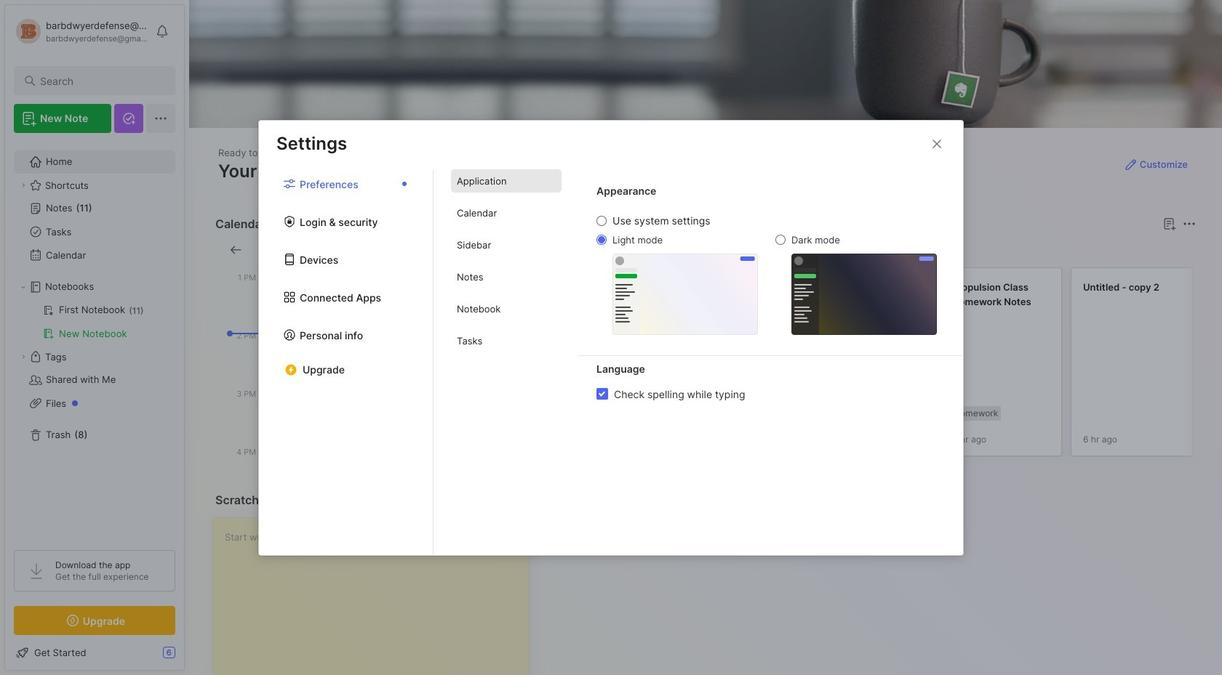 Task type: describe. For each thing, give the bounding box(es) containing it.
Start writing… text field
[[225, 519, 528, 676]]

none search field inside main element
[[40, 72, 162, 89]]

expand tags image
[[19, 353, 28, 362]]

expand notebooks image
[[19, 283, 28, 292]]



Task type: locate. For each thing, give the bounding box(es) containing it.
None radio
[[597, 235, 607, 245]]

tab
[[451, 169, 562, 193], [451, 201, 562, 225], [451, 234, 562, 257], [550, 242, 593, 259], [599, 242, 658, 259], [451, 266, 562, 289], [451, 298, 562, 321], [451, 330, 562, 353]]

Search text field
[[40, 74, 162, 88]]

None checkbox
[[597, 388, 608, 400]]

None radio
[[597, 216, 607, 226], [775, 235, 786, 245], [597, 216, 607, 226], [775, 235, 786, 245]]

tab list
[[259, 169, 434, 555], [434, 169, 579, 555], [550, 242, 1194, 259]]

group inside main element
[[14, 299, 175, 346]]

tree
[[5, 142, 184, 538]]

None search field
[[40, 72, 162, 89]]

option group
[[597, 215, 937, 335]]

main element
[[0, 0, 189, 676]]

close image
[[928, 135, 946, 152]]

row group
[[547, 268, 1222, 466]]

group
[[14, 299, 175, 346]]

tree inside main element
[[5, 142, 184, 538]]



Task type: vqa. For each thing, say whether or not it's contained in the screenshot.
Notebooks
no



